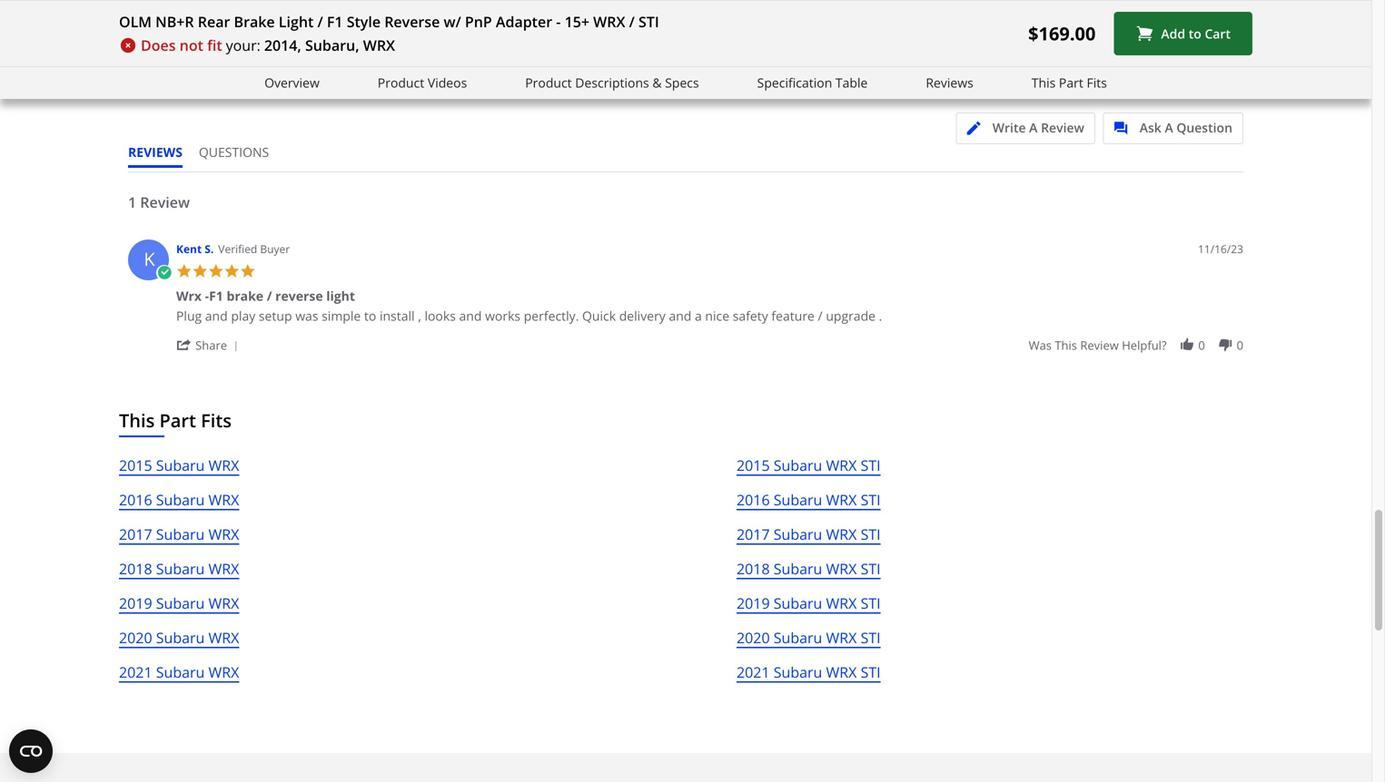 Task type: describe. For each thing, give the bounding box(es) containing it.
was
[[295, 307, 318, 325]]

2 0 from the left
[[1237, 337, 1244, 354]]

light
[[279, 12, 314, 31]]

w/
[[444, 12, 461, 31]]

wrx right the 15+
[[593, 12, 625, 31]]

15+
[[565, 12, 590, 31]]

share
[[195, 337, 227, 354]]

2021 for 2021 subaru wrx sti
[[737, 663, 770, 683]]

cart
[[1205, 25, 1231, 42]]

subaru for 2018 subaru wrx
[[156, 560, 205, 579]]

/ up setup
[[267, 287, 272, 305]]

2015 for 2015 subaru wrx
[[119, 456, 152, 475]]

does not fit your: 2014, subaru, wrx
[[141, 35, 395, 55]]

add to cart button
[[1114, 12, 1253, 55]]

2021 subaru wrx
[[119, 663, 239, 683]]

write a review
[[993, 119, 1085, 136]]

write a review button
[[956, 113, 1095, 144]]

wrx
[[176, 287, 202, 305]]

works
[[485, 307, 521, 325]]

add
[[1161, 25, 1185, 42]]

review
[[1080, 337, 1119, 354]]

seperator image
[[230, 342, 241, 352]]

3 and from the left
[[669, 307, 692, 325]]

descriptions
[[575, 74, 649, 91]]

wrx for 2017 subaru wrx sti
[[826, 525, 857, 545]]

2020 for 2020 subaru wrx
[[119, 629, 152, 648]]

this part fits link
[[1032, 73, 1107, 93]]

1 0 from the left
[[1198, 337, 1205, 354]]

/ right feature in the top of the page
[[818, 307, 823, 325]]

2018 subaru wrx link
[[119, 558, 239, 592]]

overview link
[[264, 73, 320, 93]]

2017 subaru wrx link
[[119, 523, 239, 558]]

fit
[[207, 35, 222, 55]]

2015 subaru wrx sti link
[[737, 454, 881, 489]]

kent s. verified buyer
[[176, 242, 290, 257]]

product videos
[[378, 74, 467, 91]]

part inside this part fits link
[[1059, 74, 1084, 91]]

sti for 2017 subaru wrx sti
[[861, 525, 881, 545]]

wrx for 2016 subaru wrx
[[208, 490, 239, 510]]

wrx for 2020 subaru wrx sti
[[826, 629, 857, 648]]

s.
[[205, 242, 214, 257]]

1 horizontal spatial f1
[[327, 12, 343, 31]]

2019 subaru wrx sti link
[[737, 592, 881, 627]]

2 star image from the left
[[208, 263, 224, 279]]

overview
[[264, 74, 320, 91]]

2018 subaru wrx sti
[[737, 560, 881, 579]]

verified buyer heading
[[218, 242, 290, 257]]

0 horizontal spatial part
[[159, 408, 196, 433]]

write no frame image
[[967, 122, 990, 135]]

subaru for 2016 subaru wrx sti
[[774, 490, 822, 510]]

buyer
[[260, 242, 290, 257]]

2019 subaru wrx
[[119, 594, 239, 614]]

0 vertical spatial this
[[1032, 74, 1056, 91]]

a for ask
[[1165, 119, 1173, 136]]

wrx for 2015 subaru wrx
[[208, 456, 239, 475]]

table
[[836, 74, 868, 91]]

11/16/23
[[1198, 242, 1244, 257]]

looks
[[425, 307, 456, 325]]

sti for 2021 subaru wrx sti
[[861, 663, 881, 683]]

write
[[993, 119, 1026, 136]]

perfectly.
[[524, 307, 579, 325]]

subaru for 2017 subaru wrx
[[156, 525, 205, 545]]

questions
[[199, 143, 269, 161]]

1 vertical spatial 1 review
[[128, 193, 190, 212]]

wrx for 2017 subaru wrx
[[208, 525, 239, 545]]

a for write
[[1029, 119, 1038, 136]]

1 vertical spatial this part fits
[[119, 408, 232, 433]]

kent
[[176, 242, 202, 257]]

subaru for 2020 subaru wrx
[[156, 629, 205, 648]]

2018 subaru wrx sti link
[[737, 558, 881, 592]]

was this review helpful?
[[1029, 337, 1167, 354]]

1 horizontal spatial review
[[760, 59, 801, 77]]

2021 subaru wrx sti link
[[737, 661, 881, 696]]

adapter
[[496, 12, 552, 31]]

sti for 2018 subaru wrx sti
[[861, 560, 881, 579]]

quick
[[582, 307, 616, 325]]

olm nb+r rear brake light / f1 style reverse w/ pnp adapter - 15+ wrx / sti
[[119, 12, 659, 31]]

2020 subaru wrx sti
[[737, 629, 881, 648]]

2019 for 2019 subaru wrx
[[119, 594, 152, 614]]

olm
[[119, 12, 152, 31]]

5.0
[[570, 42, 624, 94]]

/ right light
[[317, 12, 323, 31]]

2016 subaru wrx
[[119, 490, 239, 510]]

product descriptions & specs
[[525, 74, 699, 91]]

2019 subaru wrx sti
[[737, 594, 881, 614]]

subaru for 2019 subaru wrx
[[156, 594, 205, 614]]

subaru for 2018 subaru wrx sti
[[774, 560, 822, 579]]

subaru for 2020 subaru wrx sti
[[774, 629, 822, 648]]

2021 subaru wrx link
[[119, 661, 239, 696]]

open widget image
[[9, 730, 53, 774]]

reviews link
[[926, 73, 974, 93]]

wrx for 2016 subaru wrx sti
[[826, 490, 857, 510]]

1 vertical spatial this
[[119, 408, 155, 433]]

reverse
[[384, 12, 440, 31]]

this
[[1055, 337, 1077, 354]]

2016 subaru wrx sti link
[[737, 489, 881, 523]]

subaru for 2021 subaru wrx sti
[[774, 663, 822, 683]]

2016 for 2016 subaru wrx sti
[[737, 490, 770, 510]]

2 vertical spatial review
[[140, 193, 190, 212]]

0 vertical spatial 1
[[749, 59, 756, 77]]

share image
[[176, 337, 192, 353]]

,
[[418, 307, 421, 325]]

2015 subaru wrx sti
[[737, 456, 881, 475]]

verified
[[218, 242, 257, 257]]

2019 for 2019 subaru wrx sti
[[737, 594, 770, 614]]

by
[[1203, 7, 1218, 24]]

does
[[141, 35, 176, 55]]

was
[[1029, 337, 1052, 354]]

upgrade
[[826, 307, 876, 325]]

tab list containing reviews
[[128, 143, 285, 172]]

2015 subaru wrx link
[[119, 454, 239, 489]]

nb+r
[[155, 12, 194, 31]]

2020 for 2020 subaru wrx sti
[[737, 629, 770, 648]]

1 horizontal spatial -
[[556, 12, 561, 31]]

install
[[380, 307, 415, 325]]



Task type: locate. For each thing, give the bounding box(es) containing it.
2015 inside 'link'
[[119, 456, 152, 475]]

1 horizontal spatial a
[[1165, 119, 1173, 136]]

2 2019 from the left
[[737, 594, 770, 614]]

sti up &
[[639, 12, 659, 31]]

feature
[[772, 307, 815, 325]]

1 horizontal spatial 2018
[[737, 560, 770, 579]]

1 horizontal spatial to
[[1189, 25, 1202, 42]]

1 horizontal spatial 1
[[749, 59, 756, 77]]

2 and from the left
[[459, 307, 482, 325]]

1 horizontal spatial 2019
[[737, 594, 770, 614]]

a
[[695, 307, 702, 325]]

this
[[1032, 74, 1056, 91], [119, 408, 155, 433]]

2 product from the left
[[525, 74, 572, 91]]

1 2017 from the left
[[119, 525, 152, 545]]

setup
[[259, 307, 292, 325]]

wrx down 2016 subaru wrx link
[[208, 525, 239, 545]]

product
[[378, 74, 424, 91], [525, 74, 572, 91]]

1 horizontal spatial this
[[1032, 74, 1056, 91]]

1 vertical spatial -
[[205, 287, 209, 305]]

2 horizontal spatial and
[[669, 307, 692, 325]]

subaru down 2019 subaru wrx link
[[156, 629, 205, 648]]

1 horizontal spatial 2015
[[737, 456, 770, 475]]

1 2020 from the left
[[119, 629, 152, 648]]

2018 down 2017 subaru wrx sti link
[[737, 560, 770, 579]]

subaru,
[[305, 35, 359, 55]]

product videos link
[[378, 73, 467, 93]]

review date 11/16/23 element
[[1198, 242, 1244, 257]]

part
[[1059, 74, 1084, 91], [159, 408, 196, 433]]

star image
[[176, 263, 192, 279]]

1 horizontal spatial product
[[525, 74, 572, 91]]

2 2018 from the left
[[737, 560, 770, 579]]

2017 subaru wrx sti link
[[737, 523, 881, 558]]

sti for 2016 subaru wrx sti
[[861, 490, 881, 510]]

2015
[[119, 456, 152, 475], [737, 456, 770, 475]]

and
[[205, 307, 228, 325], [459, 307, 482, 325], [669, 307, 692, 325]]

3 star image from the left
[[224, 263, 240, 279]]

0 horizontal spatial product
[[378, 74, 424, 91]]

2018 for 2018 subaru wrx
[[119, 560, 152, 579]]

subaru
[[156, 456, 205, 475], [774, 456, 822, 475], [156, 490, 205, 510], [774, 490, 822, 510], [156, 525, 205, 545], [774, 525, 822, 545], [156, 560, 205, 579], [774, 560, 822, 579], [156, 594, 205, 614], [774, 594, 822, 614], [156, 629, 205, 648], [774, 629, 822, 648], [156, 663, 205, 683], [774, 663, 822, 683]]

2016 down 2015 subaru wrx 'link'
[[119, 490, 152, 510]]

circle checkmark image
[[156, 265, 172, 281]]

1 horizontal spatial 1 review
[[749, 59, 801, 77]]

2020 down 2019 subaru wrx link
[[119, 629, 152, 648]]

group
[[1029, 337, 1244, 354]]

- left the 15+
[[556, 12, 561, 31]]

wrx for 2020 subaru wrx
[[208, 629, 239, 648]]

powered by link
[[1148, 7, 1253, 30]]

4 star image from the left
[[240, 263, 256, 279]]

0 horizontal spatial f1
[[209, 287, 223, 305]]

2019 subaru wrx link
[[119, 592, 239, 627]]

2018 inside 2018 subaru wrx sti link
[[737, 560, 770, 579]]

subaru down the 2020 subaru wrx sti link
[[774, 663, 822, 683]]

1 horizontal spatial 2016
[[737, 490, 770, 510]]

2020 subaru wrx
[[119, 629, 239, 648]]

fits down the $169.00 on the right
[[1087, 74, 1107, 91]]

2018 subaru wrx
[[119, 560, 239, 579]]

0 horizontal spatial 2016
[[119, 490, 152, 510]]

0 horizontal spatial 2021
[[119, 663, 152, 683]]

play
[[231, 307, 255, 325]]

subaru for 2015 subaru wrx sti
[[774, 456, 822, 475]]

sti for 2015 subaru wrx sti
[[861, 456, 881, 475]]

1 horizontal spatial 2021
[[737, 663, 770, 683]]

product left descriptions
[[525, 74, 572, 91]]

subaru down "2020 subaru wrx" link
[[156, 663, 205, 683]]

0
[[1198, 337, 1205, 354], [1237, 337, 1244, 354]]

2021 for 2021 subaru wrx
[[119, 663, 152, 683]]

this up 2015 subaru wrx
[[119, 408, 155, 433]]

and right looks
[[459, 307, 482, 325]]

/
[[317, 12, 323, 31], [629, 12, 635, 31], [267, 287, 272, 305], [818, 307, 823, 325]]

1 horizontal spatial 2020
[[737, 629, 770, 648]]

wrx for 2015 subaru wrx sti
[[826, 456, 857, 475]]

wrx up the 2016 subaru wrx at the bottom left of the page
[[208, 456, 239, 475]]

1 horizontal spatial this part fits
[[1032, 74, 1107, 91]]

2021 down "2020 subaru wrx" link
[[119, 663, 152, 683]]

2018
[[119, 560, 152, 579], [737, 560, 770, 579]]

0 horizontal spatial 2020
[[119, 629, 152, 648]]

review left table
[[760, 59, 801, 77]]

f1 right wrx
[[209, 287, 223, 305]]

2021 subaru wrx sti
[[737, 663, 881, 683]]

2 2016 from the left
[[737, 490, 770, 510]]

-
[[556, 12, 561, 31], [205, 287, 209, 305]]

2015 for 2015 subaru wrx sti
[[737, 456, 770, 475]]

2019 down 2018 subaru wrx link
[[119, 594, 152, 614]]

subaru for 2015 subaru wrx
[[156, 456, 205, 475]]

1 horizontal spatial 2017
[[737, 525, 770, 545]]

wrx -f1 brake / reverse light heading
[[176, 287, 355, 308]]

0 horizontal spatial 2018
[[119, 560, 152, 579]]

vote up review by kent s. on 16 nov 2023 image
[[1179, 337, 1195, 353]]

reviews
[[926, 74, 974, 91]]

your:
[[226, 35, 261, 55]]

2014,
[[264, 35, 301, 55]]

wrx down the 2020 subaru wrx sti link
[[826, 663, 857, 683]]

- right wrx
[[205, 287, 209, 305]]

1 review down the reviews in the left top of the page
[[128, 193, 190, 212]]

product inside product videos link
[[378, 74, 424, 91]]

vote down review by kent s. on 16 nov 2023 image
[[1218, 337, 1233, 353]]

wrx down 2018 subaru wrx link
[[208, 594, 239, 614]]

2018 for 2018 subaru wrx sti
[[737, 560, 770, 579]]

to left "install"
[[364, 307, 376, 325]]

0 vertical spatial to
[[1189, 25, 1202, 42]]

question
[[1177, 119, 1233, 136]]

1 down the reviews in the left top of the page
[[128, 193, 136, 212]]

2 horizontal spatial review
[[1041, 119, 1085, 136]]

2 2020 from the left
[[737, 629, 770, 648]]

sti down 2018 subaru wrx sti link
[[861, 594, 881, 614]]

sti for 2020 subaru wrx sti
[[861, 629, 881, 648]]

subaru up 2016 subaru wrx sti
[[774, 456, 822, 475]]

product for product descriptions & specs
[[525, 74, 572, 91]]

2017 down 2016 subaru wrx link
[[119, 525, 152, 545]]

fits up 2015 subaru wrx
[[201, 408, 232, 433]]

2 2017 from the left
[[737, 525, 770, 545]]

1 2021 from the left
[[119, 663, 152, 683]]

0 horizontal spatial 2017
[[119, 525, 152, 545]]

review down this part fits link
[[1041, 119, 1085, 136]]

powered by
[[1148, 7, 1221, 24]]

0 horizontal spatial 2019
[[119, 594, 152, 614]]

1 product from the left
[[378, 74, 424, 91]]

1 vertical spatial to
[[364, 307, 376, 325]]

simple
[[322, 307, 361, 325]]

wrx down 2019 subaru wrx link
[[208, 629, 239, 648]]

1 a from the left
[[1029, 119, 1038, 136]]

subaru down 2019 subaru wrx sti link
[[774, 629, 822, 648]]

0 horizontal spatial 1 review
[[128, 193, 190, 212]]

.
[[879, 307, 882, 325]]

0 vertical spatial -
[[556, 12, 561, 31]]

star image
[[192, 263, 208, 279], [208, 263, 224, 279], [224, 263, 240, 279], [240, 263, 256, 279]]

powered
[[1148, 7, 1200, 24]]

/ right the 15+
[[629, 12, 635, 31]]

subaru up the 2016 subaru wrx at the bottom left of the page
[[156, 456, 205, 475]]

fits
[[1087, 74, 1107, 91], [201, 408, 232, 433]]

0 right vote down review by kent s. on 16 nov 2023 image
[[1237, 337, 1244, 354]]

0 vertical spatial f1
[[327, 12, 343, 31]]

to
[[1189, 25, 1202, 42], [364, 307, 376, 325]]

wrx down 2017 subaru wrx link
[[208, 560, 239, 579]]

subaru down 2015 subaru wrx sti link
[[774, 490, 822, 510]]

dialog image
[[1114, 122, 1137, 135]]

specification table link
[[757, 73, 868, 93]]

0 vertical spatial part
[[1059, 74, 1084, 91]]

subaru down 2017 subaru wrx link
[[156, 560, 205, 579]]

a right write
[[1029, 119, 1038, 136]]

wrx down 2017 subaru wrx sti link
[[826, 560, 857, 579]]

wrx down 2015 subaru wrx sti link
[[826, 490, 857, 510]]

this up write a review
[[1032, 74, 1056, 91]]

ask a question button
[[1103, 113, 1244, 144]]

a
[[1029, 119, 1038, 136], [1165, 119, 1173, 136]]

1 2018 from the left
[[119, 560, 152, 579]]

helpful?
[[1122, 337, 1167, 354]]

0 horizontal spatial review
[[140, 193, 190, 212]]

0 horizontal spatial 2015
[[119, 456, 152, 475]]

reviews
[[128, 143, 182, 161]]

specification table
[[757, 74, 868, 91]]

and left a
[[669, 307, 692, 325]]

a inside "dropdown button"
[[1165, 119, 1173, 136]]

wrx down 2016 subaru wrx sti link
[[826, 525, 857, 545]]

2015 up 2016 subaru wrx sti
[[737, 456, 770, 475]]

2018 down 2017 subaru wrx link
[[119, 560, 152, 579]]

0 horizontal spatial a
[[1029, 119, 1038, 136]]

2020 subaru wrx link
[[119, 627, 239, 661]]

wrx up 2016 subaru wrx sti
[[826, 456, 857, 475]]

wrx for 2021 subaru wrx sti
[[826, 663, 857, 683]]

2017 for 2017 subaru wrx sti
[[737, 525, 770, 545]]

2017 down 2016 subaru wrx sti link
[[737, 525, 770, 545]]

subaru down 2018 subaru wrx sti link
[[774, 594, 822, 614]]

not
[[180, 35, 203, 55]]

1 2019 from the left
[[119, 594, 152, 614]]

subaru for 2021 subaru wrx
[[156, 663, 205, 683]]

wrx for 2019 subaru wrx
[[208, 594, 239, 614]]

wrx -f1 brake / reverse light plug and play setup was simple to install , looks and works perfectly. quick delivery and a nice safety feature / upgrade .
[[176, 287, 882, 325]]

wrx down 2019 subaru wrx sti link
[[826, 629, 857, 648]]

1 vertical spatial fits
[[201, 408, 232, 433]]

0 horizontal spatial this
[[119, 408, 155, 433]]

reverse
[[275, 287, 323, 305]]

5.0 star rating element
[[570, 42, 624, 94]]

part up 2015 subaru wrx
[[159, 408, 196, 433]]

2017
[[119, 525, 152, 545], [737, 525, 770, 545]]

0 horizontal spatial to
[[364, 307, 376, 325]]

group containing was this review helpful?
[[1029, 337, 1244, 354]]

this part fits up 2015 subaru wrx
[[119, 408, 232, 433]]

1 left specification
[[749, 59, 756, 77]]

subaru down 2018 subaru wrx link
[[156, 594, 205, 614]]

tab list
[[128, 143, 285, 172]]

brake
[[227, 287, 263, 305]]

wrx for 2018 subaru wrx
[[208, 560, 239, 579]]

sti up 2016 subaru wrx sti
[[861, 456, 881, 475]]

f1 inside "wrx -f1 brake / reverse light plug and play setup was simple to install , looks and works perfectly. quick delivery and a nice safety feature / upgrade ."
[[209, 287, 223, 305]]

share button
[[176, 337, 245, 354]]

2018 inside 2018 subaru wrx link
[[119, 560, 152, 579]]

2016 down 2015 subaru wrx sti link
[[737, 490, 770, 510]]

0 vertical spatial this part fits
[[1032, 74, 1107, 91]]

2016 for 2016 subaru wrx
[[119, 490, 152, 510]]

wrx down olm nb+r rear brake light / f1 style reverse w/ pnp adapter - 15+ wrx / sti
[[363, 35, 395, 55]]

1 star image from the left
[[192, 263, 208, 279]]

sti down 2015 subaru wrx sti link
[[861, 490, 881, 510]]

sti down the 2020 subaru wrx sti link
[[861, 663, 881, 683]]

1 review left table
[[749, 59, 801, 77]]

to inside button
[[1189, 25, 1202, 42]]

specs
[[665, 74, 699, 91]]

wrx for 2019 subaru wrx sti
[[826, 594, 857, 614]]

2017 for 2017 subaru wrx
[[119, 525, 152, 545]]

2 a from the left
[[1165, 119, 1173, 136]]

2017 subaru wrx sti
[[737, 525, 881, 545]]

wrx down "2020 subaru wrx" link
[[208, 663, 239, 683]]

wrx for 2018 subaru wrx sti
[[826, 560, 857, 579]]

specification
[[757, 74, 832, 91]]

$169.00
[[1028, 21, 1096, 46]]

safety
[[733, 307, 768, 325]]

1 vertical spatial 1
[[128, 193, 136, 212]]

&
[[653, 74, 662, 91]]

0 horizontal spatial 0
[[1198, 337, 1205, 354]]

0 horizontal spatial and
[[205, 307, 228, 325]]

1 horizontal spatial 0
[[1237, 337, 1244, 354]]

this part fits down the $169.00 on the right
[[1032, 74, 1107, 91]]

1 horizontal spatial part
[[1059, 74, 1084, 91]]

0 vertical spatial fits
[[1087, 74, 1107, 91]]

0 vertical spatial review
[[760, 59, 801, 77]]

2020 subaru wrx sti link
[[737, 627, 881, 661]]

1 vertical spatial f1
[[209, 287, 223, 305]]

product for product videos
[[378, 74, 424, 91]]

2021
[[119, 663, 152, 683], [737, 663, 770, 683]]

subaru inside 'link'
[[156, 456, 205, 475]]

0 horizontal spatial -
[[205, 287, 209, 305]]

a right ask
[[1165, 119, 1173, 136]]

sti down 2016 subaru wrx sti link
[[861, 525, 881, 545]]

2017 subaru wrx
[[119, 525, 239, 545]]

sti down 2019 subaru wrx sti link
[[861, 629, 881, 648]]

1 horizontal spatial and
[[459, 307, 482, 325]]

to down powered by
[[1189, 25, 1202, 42]]

sti for 2019 subaru wrx sti
[[861, 594, 881, 614]]

2020 down 2019 subaru wrx sti link
[[737, 629, 770, 648]]

brake
[[234, 12, 275, 31]]

1 2015 from the left
[[119, 456, 152, 475]]

subaru for 2016 subaru wrx
[[156, 490, 205, 510]]

1 vertical spatial part
[[159, 408, 196, 433]]

part down the $169.00 on the right
[[1059, 74, 1084, 91]]

to inside "wrx -f1 brake / reverse light plug and play setup was simple to install , looks and works perfectly. quick delivery and a nice safety feature / upgrade ."
[[364, 307, 376, 325]]

subaru down 2017 subaru wrx sti link
[[774, 560, 822, 579]]

f1 up subaru,
[[327, 12, 343, 31]]

2 2015 from the left
[[737, 456, 770, 475]]

rear
[[198, 12, 230, 31]]

2015 up the 2016 subaru wrx at the bottom left of the page
[[119, 456, 152, 475]]

1 and from the left
[[205, 307, 228, 325]]

review inside dropdown button
[[1041, 119, 1085, 136]]

1 vertical spatial review
[[1041, 119, 1085, 136]]

add to cart
[[1161, 25, 1231, 42]]

k
[[144, 247, 155, 272]]

0 horizontal spatial fits
[[201, 408, 232, 433]]

wrx for 2021 subaru wrx
[[208, 663, 239, 683]]

sti
[[639, 12, 659, 31], [861, 456, 881, 475], [861, 490, 881, 510], [861, 525, 881, 545], [861, 560, 881, 579], [861, 594, 881, 614], [861, 629, 881, 648], [861, 663, 881, 683]]

subaru down 2015 subaru wrx 'link'
[[156, 490, 205, 510]]

subaru down 2016 subaru wrx sti link
[[774, 525, 822, 545]]

0 horizontal spatial this part fits
[[119, 408, 232, 433]]

delivery
[[619, 307, 666, 325]]

2021 down the 2020 subaru wrx sti link
[[737, 663, 770, 683]]

2019
[[119, 594, 152, 614], [737, 594, 770, 614]]

a inside dropdown button
[[1029, 119, 1038, 136]]

videos
[[428, 74, 467, 91]]

0 vertical spatial 1 review
[[749, 59, 801, 77]]

product left videos
[[378, 74, 424, 91]]

2016 subaru wrx sti
[[737, 490, 881, 510]]

2019 down 2018 subaru wrx sti link
[[737, 594, 770, 614]]

style
[[347, 12, 381, 31]]

review down the reviews in the left top of the page
[[140, 193, 190, 212]]

1 horizontal spatial fits
[[1087, 74, 1107, 91]]

2016
[[119, 490, 152, 510], [737, 490, 770, 510]]

2015 subaru wrx
[[119, 456, 239, 475]]

wrx down 2015 subaru wrx 'link'
[[208, 490, 239, 510]]

2016 subaru wrx link
[[119, 489, 239, 523]]

sti down 2017 subaru wrx sti link
[[861, 560, 881, 579]]

product inside product descriptions & specs link
[[525, 74, 572, 91]]

0 horizontal spatial 1
[[128, 193, 136, 212]]

wrx down 2018 subaru wrx sti link
[[826, 594, 857, 614]]

subaru down 2016 subaru wrx link
[[156, 525, 205, 545]]

1 2016 from the left
[[119, 490, 152, 510]]

1
[[749, 59, 756, 77], [128, 193, 136, 212]]

- inside "wrx -f1 brake / reverse light plug and play setup was simple to install , looks and works perfectly. quick delivery and a nice safety feature / upgrade ."
[[205, 287, 209, 305]]

0 right vote up review by kent s. on 16 nov 2023 "icon"
[[1198, 337, 1205, 354]]

ask
[[1140, 119, 1162, 136]]

subaru for 2019 subaru wrx sti
[[774, 594, 822, 614]]

and left play
[[205, 307, 228, 325]]

2 2021 from the left
[[737, 663, 770, 683]]

wrx inside 'link'
[[208, 456, 239, 475]]

subaru for 2017 subaru wrx sti
[[774, 525, 822, 545]]



Task type: vqa. For each thing, say whether or not it's contained in the screenshot.
NEW PASSWORD password field
no



